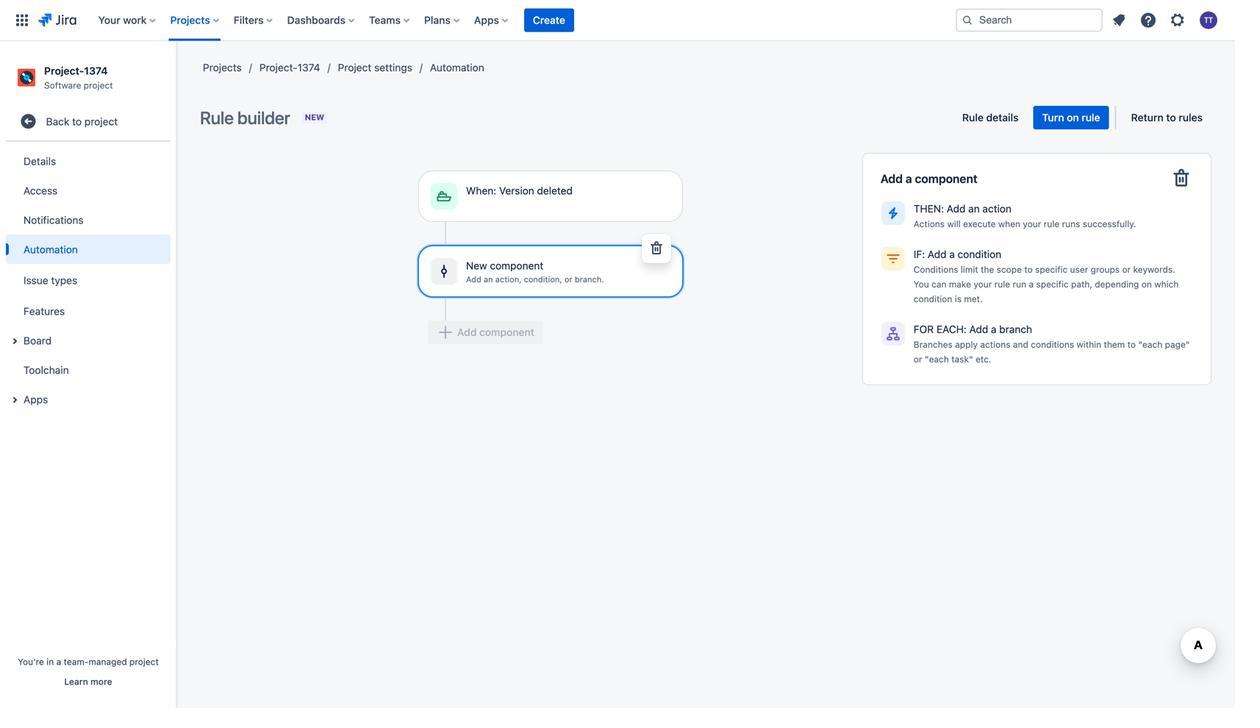 Task type: locate. For each thing, give the bounding box(es) containing it.
new inside new component add an action, condition, or branch.
[[466, 260, 487, 272]]

0 vertical spatial automation link
[[430, 59, 485, 76]]

project-1374 link
[[259, 59, 320, 76]]

new component add an action, condition, or branch.
[[466, 260, 604, 284]]

action
[[983, 203, 1012, 215]]

Search field
[[956, 8, 1103, 32]]

1 horizontal spatial rule
[[1044, 219, 1060, 229]]

component
[[915, 172, 978, 186], [490, 260, 544, 272]]

1 vertical spatial automation
[[24, 243, 78, 255]]

project right "software"
[[84, 80, 113, 90]]

dashboards
[[287, 14, 346, 26]]

when
[[999, 219, 1021, 229]]

condition up the
[[958, 248, 1002, 260]]

1 horizontal spatial 1374
[[298, 61, 320, 74]]

projects inside dropdown button
[[170, 14, 210, 26]]

0 horizontal spatial your
[[974, 279, 992, 289]]

1 horizontal spatial an
[[969, 203, 980, 215]]

automation inside sidebar element
[[24, 243, 78, 255]]

delete image
[[1170, 167, 1194, 191], [648, 240, 666, 257]]

learn
[[64, 677, 88, 687]]

branch
[[1000, 323, 1033, 335]]

component up the "action,"
[[490, 260, 544, 272]]

condition,
[[524, 275, 562, 284]]

project up details link
[[84, 115, 118, 127]]

will
[[948, 219, 961, 229]]

0 vertical spatial delete image
[[1170, 167, 1194, 191]]

rule details button
[[954, 106, 1028, 129]]

component up then:
[[915, 172, 978, 186]]

group
[[6, 142, 171, 419]]

0 horizontal spatial on
[[1067, 111, 1080, 124]]

0 horizontal spatial delete image
[[648, 240, 666, 257]]

return
[[1132, 111, 1164, 124]]

projects up sidebar navigation icon
[[170, 14, 210, 26]]

plans button
[[420, 8, 465, 32]]

1 horizontal spatial condition
[[958, 248, 1002, 260]]

1 horizontal spatial "each
[[1139, 339, 1163, 350]]

add
[[881, 172, 903, 186], [947, 203, 966, 215], [928, 248, 947, 260], [466, 275, 482, 284], [970, 323, 989, 335]]

projects right sidebar navigation icon
[[203, 61, 242, 74]]

rule inside then: add an action actions will execute when your rule runs successfully.
[[1044, 219, 1060, 229]]

path,
[[1072, 279, 1093, 289]]

1374
[[298, 61, 320, 74], [84, 65, 108, 77]]

more
[[91, 677, 112, 687]]

1 vertical spatial project
[[84, 115, 118, 127]]

rule
[[200, 107, 234, 128], [963, 111, 984, 124]]

primary element
[[9, 0, 944, 41]]

or up depending
[[1123, 264, 1131, 275]]

1 horizontal spatial on
[[1142, 279, 1152, 289]]

you
[[914, 279, 930, 289]]

your down the
[[974, 279, 992, 289]]

teams
[[369, 14, 401, 26]]

0 vertical spatial your
[[1023, 219, 1042, 229]]

0 horizontal spatial rule
[[200, 107, 234, 128]]

rule left details
[[963, 111, 984, 124]]

0 vertical spatial specific
[[1036, 264, 1068, 275]]

0 vertical spatial on
[[1067, 111, 1080, 124]]

0 horizontal spatial 1374
[[84, 65, 108, 77]]

create button
[[524, 8, 574, 32]]

0 horizontal spatial or
[[565, 275, 573, 284]]

groups
[[1091, 264, 1120, 275]]

you're
[[18, 657, 44, 667]]

apps right plans dropdown button on the left top
[[474, 14, 499, 26]]

apps button
[[6, 385, 171, 414]]

new for new component add an action, condition, or branch.
[[466, 260, 487, 272]]

1374 left the project
[[298, 61, 320, 74]]

projects link
[[203, 59, 242, 76]]

1 vertical spatial your
[[974, 279, 992, 289]]

1 vertical spatial component
[[490, 260, 544, 272]]

back to project
[[46, 115, 118, 127]]

access link
[[6, 176, 171, 205]]

0 horizontal spatial condition
[[914, 294, 953, 304]]

learn more button
[[64, 676, 112, 688]]

when: version deleted
[[466, 185, 573, 197]]

or down branches
[[914, 354, 923, 364]]

filters
[[234, 14, 264, 26]]

to left rules
[[1167, 111, 1177, 124]]

1 horizontal spatial automation link
[[430, 59, 485, 76]]

a inside sidebar element
[[56, 657, 61, 667]]

or left branch.
[[565, 275, 573, 284]]

1 vertical spatial on
[[1142, 279, 1152, 289]]

specific left user
[[1036, 264, 1068, 275]]

0 horizontal spatial automation link
[[6, 235, 171, 264]]

add a component
[[881, 172, 978, 186]]

project inside project-1374 software project
[[84, 80, 113, 90]]

2 vertical spatial project
[[129, 657, 159, 667]]

an inside then: add an action actions will execute when your rule runs successfully.
[[969, 203, 980, 215]]

conditions
[[1031, 339, 1075, 350]]

0 horizontal spatial automation
[[24, 243, 78, 255]]

automation down plans dropdown button on the left top
[[430, 61, 485, 74]]

2 horizontal spatial rule
[[1082, 111, 1101, 124]]

0 vertical spatial component
[[915, 172, 978, 186]]

jira image
[[38, 11, 76, 29], [38, 11, 76, 29]]

1 vertical spatial projects
[[203, 61, 242, 74]]

0 horizontal spatial project-
[[44, 65, 84, 77]]

to inside for each: add a branch branches apply actions and conditions within them to "each page" or "each task" etc.
[[1128, 339, 1136, 350]]

automation down notifications
[[24, 243, 78, 255]]

0 horizontal spatial rule
[[995, 279, 1011, 289]]

create
[[533, 14, 566, 26]]

condition
[[958, 248, 1002, 260], [914, 294, 953, 304]]

specific
[[1036, 264, 1068, 275], [1037, 279, 1069, 289]]

1 horizontal spatial automation
[[430, 61, 485, 74]]

on down keywords.
[[1142, 279, 1152, 289]]

or inside new component add an action, condition, or branch.
[[565, 275, 573, 284]]

1374 inside project-1374 link
[[298, 61, 320, 74]]

toolchain
[[24, 364, 69, 376]]

to inside return to rules button
[[1167, 111, 1177, 124]]

1 vertical spatial an
[[484, 275, 493, 284]]

your right when
[[1023, 219, 1042, 229]]

1 vertical spatial specific
[[1037, 279, 1069, 289]]

for each: add a branch branches apply actions and conditions within them to "each page" or "each task" etc.
[[914, 323, 1191, 364]]

to right them at right top
[[1128, 339, 1136, 350]]

project- inside project-1374 software project
[[44, 65, 84, 77]]

plans
[[424, 14, 451, 26]]

dashboards button
[[283, 8, 360, 32]]

project
[[84, 80, 113, 90], [84, 115, 118, 127], [129, 657, 159, 667]]

automation for project settings
[[430, 61, 485, 74]]

1374 inside project-1374 software project
[[84, 65, 108, 77]]

settings image
[[1170, 11, 1187, 29]]

on right turn on the top of page
[[1067, 111, 1080, 124]]

1 vertical spatial rule
[[1044, 219, 1060, 229]]

apps down toolchain
[[24, 393, 48, 406]]

banner containing your work
[[0, 0, 1236, 41]]

"each left 'page"'
[[1139, 339, 1163, 350]]

2 horizontal spatial or
[[1123, 264, 1131, 275]]

project-
[[259, 61, 298, 74], [44, 65, 84, 77]]

to right back
[[72, 115, 82, 127]]

them
[[1104, 339, 1126, 350]]

builder
[[237, 107, 290, 128]]

your inside then: add an action actions will execute when your rule runs successfully.
[[1023, 219, 1042, 229]]

each:
[[937, 323, 967, 335]]

1 vertical spatial apps
[[24, 393, 48, 406]]

1374 up the back to project link on the top left of page
[[84, 65, 108, 77]]

1 horizontal spatial apps
[[474, 14, 499, 26]]

actions
[[981, 339, 1011, 350]]

1 vertical spatial automation link
[[6, 235, 171, 264]]

to up run
[[1025, 264, 1033, 275]]

1 horizontal spatial component
[[915, 172, 978, 186]]

back
[[46, 115, 69, 127]]

0 vertical spatial rule
[[1082, 111, 1101, 124]]

0 vertical spatial project
[[84, 80, 113, 90]]

an inside new component add an action, condition, or branch.
[[484, 275, 493, 284]]

1 vertical spatial "each
[[925, 354, 949, 364]]

condition down can
[[914, 294, 953, 304]]

1 horizontal spatial project-
[[259, 61, 298, 74]]

0 vertical spatial automation
[[430, 61, 485, 74]]

automation
[[430, 61, 485, 74], [24, 243, 78, 255]]

an left the "action,"
[[484, 275, 493, 284]]

0 horizontal spatial an
[[484, 275, 493, 284]]

rule inside 'button'
[[963, 111, 984, 124]]

project right "managed"
[[129, 657, 159, 667]]

0 horizontal spatial apps
[[24, 393, 48, 406]]

rule left runs
[[1044, 219, 1060, 229]]

project settings link
[[338, 59, 413, 76]]

features link
[[6, 297, 171, 326]]

scope
[[997, 264, 1022, 275]]

0 vertical spatial projects
[[170, 14, 210, 26]]

"each
[[1139, 339, 1163, 350], [925, 354, 949, 364]]

automation link up types
[[6, 235, 171, 264]]

an up execute
[[969, 203, 980, 215]]

group containing details
[[6, 142, 171, 419]]

within
[[1077, 339, 1102, 350]]

your
[[1023, 219, 1042, 229], [974, 279, 992, 289]]

rule down scope
[[995, 279, 1011, 289]]

0 vertical spatial apps
[[474, 14, 499, 26]]

0 horizontal spatial component
[[490, 260, 544, 272]]

on inside "button"
[[1067, 111, 1080, 124]]

automation link down plans dropdown button on the left top
[[430, 59, 485, 76]]

projects
[[170, 14, 210, 26], [203, 61, 242, 74]]

banner
[[0, 0, 1236, 41]]

1 horizontal spatial rule
[[963, 111, 984, 124]]

toolchain link
[[6, 355, 171, 385]]

rule for rule details
[[963, 111, 984, 124]]

"each down branches
[[925, 354, 949, 364]]

2 vertical spatial rule
[[995, 279, 1011, 289]]

0 horizontal spatial new
[[305, 113, 325, 122]]

and
[[1014, 339, 1029, 350]]

when:
[[466, 185, 497, 197]]

1 horizontal spatial your
[[1023, 219, 1042, 229]]

project- up "software"
[[44, 65, 84, 77]]

project- up builder
[[259, 61, 298, 74]]

rule right turn on the top of page
[[1082, 111, 1101, 124]]

to inside if: add a condition conditions limit the scope to specific user groups or keywords. you can make your rule run a specific path, depending on which condition is met.
[[1025, 264, 1033, 275]]

an
[[969, 203, 980, 215], [484, 275, 493, 284]]

learn more
[[64, 677, 112, 687]]

0 vertical spatial new
[[305, 113, 325, 122]]

sidebar navigation image
[[160, 59, 193, 88]]

rule inside "button"
[[1082, 111, 1101, 124]]

page"
[[1166, 339, 1191, 350]]

limit
[[961, 264, 979, 275]]

1 vertical spatial delete image
[[648, 240, 666, 257]]

specific left the path,
[[1037, 279, 1069, 289]]

0 horizontal spatial "each
[[925, 354, 949, 364]]

1 horizontal spatial or
[[914, 354, 923, 364]]

1 vertical spatial new
[[466, 260, 487, 272]]

automation for notifications
[[24, 243, 78, 255]]

apps inside dropdown button
[[474, 14, 499, 26]]

a
[[906, 172, 913, 186], [950, 248, 955, 260], [1029, 279, 1034, 289], [992, 323, 997, 335], [56, 657, 61, 667]]

rule left builder
[[200, 107, 234, 128]]

1 horizontal spatial new
[[466, 260, 487, 272]]

0 vertical spatial an
[[969, 203, 980, 215]]

version
[[499, 185, 535, 197]]

then: add an action actions will execute when your rule runs successfully.
[[914, 203, 1137, 229]]

turn on rule
[[1043, 111, 1101, 124]]



Task type: describe. For each thing, give the bounding box(es) containing it.
back to project link
[[6, 107, 171, 136]]

add inside if: add a condition conditions limit the scope to specific user groups or keywords. you can make your rule run a specific path, depending on which condition is met.
[[928, 248, 947, 260]]

0 vertical spatial "each
[[1139, 339, 1163, 350]]

component inside new component add an action, condition, or branch.
[[490, 260, 544, 272]]

your work
[[98, 14, 147, 26]]

projects button
[[166, 8, 225, 32]]

notifications
[[24, 214, 84, 226]]

you're in a team-managed project
[[18, 657, 159, 667]]

branch.
[[575, 275, 604, 284]]

actions
[[914, 219, 945, 229]]

types
[[51, 274, 77, 286]]

or inside for each: add a branch branches apply actions and conditions within them to "each page" or "each task" etc.
[[914, 354, 923, 364]]

task"
[[952, 354, 974, 364]]

apps button
[[470, 8, 514, 32]]

search image
[[962, 14, 974, 26]]

execute
[[964, 219, 996, 229]]

met.
[[965, 294, 983, 304]]

deleted
[[537, 185, 573, 197]]

expand image
[[6, 333, 24, 350]]

is
[[955, 294, 962, 304]]

issue
[[24, 274, 48, 286]]

automation link for notifications
[[6, 235, 171, 264]]

successfully.
[[1083, 219, 1137, 229]]

project-1374
[[259, 61, 320, 74]]

details
[[987, 111, 1019, 124]]

make
[[949, 279, 972, 289]]

project- for project-1374
[[259, 61, 298, 74]]

appswitcher icon image
[[13, 11, 31, 29]]

turn
[[1043, 111, 1065, 124]]

return to rules button
[[1123, 106, 1212, 129]]

return to rules
[[1132, 111, 1203, 124]]

runs
[[1063, 219, 1081, 229]]

access
[[24, 184, 58, 197]]

your
[[98, 14, 120, 26]]

notifications link
[[6, 205, 171, 235]]

rules
[[1179, 111, 1203, 124]]

new for new
[[305, 113, 325, 122]]

action,
[[496, 275, 522, 284]]

when: version deleted button
[[419, 171, 683, 222]]

issue types
[[24, 274, 77, 286]]

details
[[24, 155, 56, 167]]

if: add a condition conditions limit the scope to specific user groups or keywords. you can make your rule run a specific path, depending on which condition is met.
[[914, 248, 1179, 304]]

or inside if: add a condition conditions limit the scope to specific user groups or keywords. you can make your rule run a specific path, depending on which condition is met.
[[1123, 264, 1131, 275]]

team-
[[64, 657, 89, 667]]

notifications image
[[1111, 11, 1128, 29]]

the
[[981, 264, 995, 275]]

project
[[338, 61, 372, 74]]

rule inside if: add a condition conditions limit the scope to specific user groups or keywords. you can make your rule run a specific path, depending on which condition is met.
[[995, 279, 1011, 289]]

your inside if: add a condition conditions limit the scope to specific user groups or keywords. you can make your rule run a specific path, depending on which condition is met.
[[974, 279, 992, 289]]

to inside the back to project link
[[72, 115, 82, 127]]

filters button
[[229, 8, 278, 32]]

1374 for project-1374
[[298, 61, 320, 74]]

teams button
[[365, 8, 416, 32]]

depending
[[1095, 279, 1140, 289]]

rule for rule builder
[[200, 107, 234, 128]]

apply
[[956, 339, 978, 350]]

automation link for project settings
[[430, 59, 485, 76]]

your work button
[[94, 8, 162, 32]]

add inside for each: add a branch branches apply actions and conditions within them to "each page" or "each task" etc.
[[970, 323, 989, 335]]

change trigger image
[[648, 165, 666, 182]]

etc.
[[976, 354, 992, 364]]

then:
[[914, 203, 944, 215]]

rule details
[[963, 111, 1019, 124]]

features
[[24, 305, 65, 317]]

expand image
[[6, 391, 24, 409]]

can
[[932, 279, 947, 289]]

1374 for project-1374 software project
[[84, 65, 108, 77]]

in
[[47, 657, 54, 667]]

details link
[[6, 147, 171, 176]]

help image
[[1140, 11, 1158, 29]]

branches
[[914, 339, 953, 350]]

1 horizontal spatial delete image
[[1170, 167, 1194, 191]]

user
[[1071, 264, 1089, 275]]

projects for projects dropdown button
[[170, 14, 210, 26]]

work
[[123, 14, 147, 26]]

0 vertical spatial condition
[[958, 248, 1002, 260]]

1 vertical spatial condition
[[914, 294, 953, 304]]

board
[[24, 335, 52, 347]]

project-1374 software project
[[44, 65, 113, 90]]

add inside then: add an action actions will execute when your rule runs successfully.
[[947, 203, 966, 215]]

project- for project-1374 software project
[[44, 65, 84, 77]]

if:
[[914, 248, 925, 260]]

on inside if: add a condition conditions limit the scope to specific user groups or keywords. you can make your rule run a specific path, depending on which condition is met.
[[1142, 279, 1152, 289]]

run
[[1013, 279, 1027, 289]]

settings
[[374, 61, 413, 74]]

keywords.
[[1134, 264, 1176, 275]]

your profile and settings image
[[1200, 11, 1218, 29]]

rule builder
[[200, 107, 290, 128]]

for
[[914, 323, 934, 335]]

add inside new component add an action, condition, or branch.
[[466, 275, 482, 284]]

conditions
[[914, 264, 959, 275]]

sidebar element
[[0, 41, 177, 708]]

turn on rule button
[[1034, 106, 1110, 129]]

group inside sidebar element
[[6, 142, 171, 419]]

projects for the projects link
[[203, 61, 242, 74]]

a inside for each: add a branch branches apply actions and conditions within them to "each page" or "each task" etc.
[[992, 323, 997, 335]]

board button
[[6, 326, 171, 355]]

project settings
[[338, 61, 413, 74]]

apps inside button
[[24, 393, 48, 406]]

which
[[1155, 279, 1179, 289]]



Task type: vqa. For each thing, say whether or not it's contained in the screenshot.
Notifications image
yes



